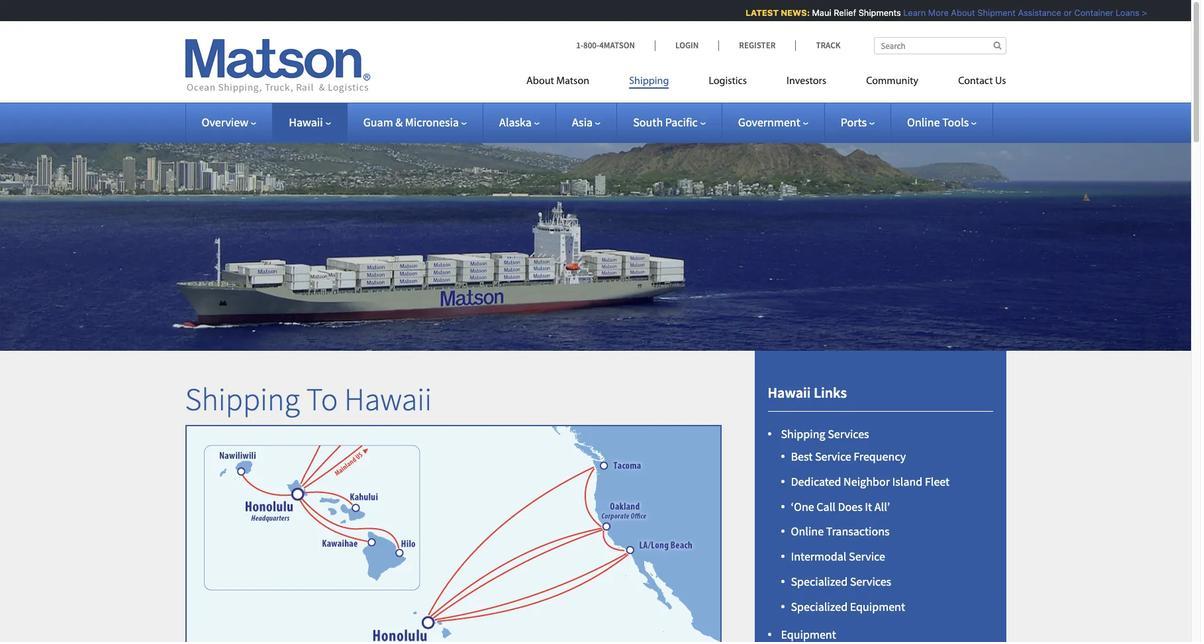 Task type: vqa. For each thing, say whether or not it's contained in the screenshot.
The "Us"
yes



Task type: describe. For each thing, give the bounding box(es) containing it.
latest
[[740, 7, 774, 18]]

about inside top menu navigation
[[527, 76, 554, 87]]

Search search field
[[874, 37, 1007, 54]]

learn more about shipment assistance or container loans > link
[[898, 7, 1142, 18]]

container
[[1069, 7, 1108, 18]]

logistics
[[709, 76, 747, 87]]

specialized for specialized services
[[791, 574, 848, 590]]

1-800-4matson link
[[576, 40, 655, 51]]

matson
[[557, 76, 590, 87]]

shipping link
[[610, 70, 689, 97]]

nawiliwili image
[[168, 397, 317, 546]]

dedicated
[[791, 474, 842, 489]]

or
[[1059, 7, 1067, 18]]

us
[[996, 76, 1007, 87]]

login
[[676, 40, 699, 51]]

shipments
[[853, 7, 896, 18]]

more
[[923, 7, 944, 18]]

hawaii for hawaii links
[[768, 383, 811, 402]]

latest news: maui relief shipments learn more about shipment assistance or container loans >
[[740, 7, 1142, 18]]

online for online tools
[[908, 115, 940, 130]]

all'
[[875, 499, 890, 514]]

community link
[[847, 70, 939, 97]]

specialized services
[[791, 574, 892, 590]]

hawaii for hawaii
[[289, 115, 323, 130]]

dedicated neighbor island fleet link
[[791, 474, 950, 489]]

1-800-4matson
[[576, 40, 635, 51]]

ports
[[841, 115, 867, 130]]

government
[[739, 115, 801, 130]]

track
[[816, 40, 841, 51]]

shipping to hawaii
[[185, 379, 432, 419]]

maui
[[807, 7, 826, 18]]

overview
[[202, 115, 249, 130]]

matson containership arriving honolulu, hawaii with containers. image
[[0, 122, 1192, 351]]

shipping for shipping services
[[781, 427, 826, 442]]

service for intermodal
[[849, 549, 886, 564]]

services for shipping services
[[828, 427, 870, 442]]

register link
[[719, 40, 796, 51]]

register
[[739, 40, 776, 51]]

shipping for shipping to hawaii
[[185, 379, 300, 419]]

logistics link
[[689, 70, 767, 97]]

service for best
[[815, 449, 852, 464]]

seattle image
[[527, 392, 676, 541]]

best service frequency link
[[791, 449, 906, 464]]

best
[[791, 449, 813, 464]]

4matson
[[600, 40, 635, 51]]

long beach image
[[556, 476, 705, 625]]

fleet
[[925, 474, 950, 489]]

about matson link
[[527, 70, 610, 97]]

online transactions link
[[791, 524, 890, 539]]

intermodal service
[[791, 549, 886, 564]]

transactions
[[827, 524, 890, 539]]

best service frequency
[[791, 449, 906, 464]]

learn
[[898, 7, 921, 18]]

shipping services link
[[781, 427, 870, 442]]

shipping services
[[781, 427, 870, 442]]

guam
[[363, 115, 393, 130]]

hilo image
[[325, 480, 474, 629]]

specialized services link
[[791, 574, 892, 590]]

top menu navigation
[[527, 70, 1007, 97]]

south pacific link
[[633, 115, 706, 130]]

to
[[306, 379, 338, 419]]

south
[[633, 115, 663, 130]]

links
[[814, 383, 847, 402]]

overview link
[[202, 115, 256, 130]]

relief
[[829, 7, 851, 18]]

'one
[[791, 499, 815, 514]]

1 horizontal spatial hawaii
[[345, 379, 432, 419]]

services for specialized services
[[850, 574, 892, 590]]

1 horizontal spatial equipment
[[850, 599, 906, 615]]

equipment link
[[781, 627, 837, 642]]

frequency
[[854, 449, 906, 464]]

intermodal
[[791, 549, 847, 564]]

matson_map_hawaii.jpg image
[[185, 426, 722, 643]]



Task type: locate. For each thing, give the bounding box(es) containing it.
micronesia
[[405, 115, 459, 130]]

alaska link
[[500, 115, 540, 130]]

blue matson logo with ocean, shipping, truck, rail and logistics written beneath it. image
[[185, 39, 371, 93]]

online down 'one
[[791, 524, 824, 539]]

track link
[[796, 40, 841, 51]]

loans
[[1111, 7, 1135, 18]]

online tools link
[[908, 115, 977, 130]]

asia link
[[572, 115, 601, 130]]

equipment down specialized services link
[[850, 599, 906, 615]]

pacific
[[666, 115, 698, 130]]

oakland image
[[532, 454, 681, 603]]

online for online transactions
[[791, 524, 824, 539]]

guam & micronesia
[[363, 115, 459, 130]]

dedicated neighbor island fleet
[[791, 474, 950, 489]]

it
[[865, 499, 873, 514]]

service down transactions
[[849, 549, 886, 564]]

tools
[[943, 115, 969, 130]]

news:
[[776, 7, 805, 18]]

0 horizontal spatial shipping
[[185, 379, 300, 419]]

online
[[908, 115, 940, 130], [791, 524, 824, 539]]

1 vertical spatial services
[[850, 574, 892, 590]]

2 vertical spatial shipping
[[781, 427, 826, 442]]

search image
[[994, 41, 1002, 50]]

specialized down intermodal
[[791, 574, 848, 590]]

guam & micronesia link
[[363, 115, 467, 130]]

0 vertical spatial service
[[815, 449, 852, 464]]

investors
[[787, 76, 827, 87]]

'one call does it all' link
[[791, 499, 890, 514]]

2 horizontal spatial shipping
[[781, 427, 826, 442]]

contact
[[959, 76, 993, 87]]

investors link
[[767, 70, 847, 97]]

shipping inside hawaii links section
[[781, 427, 826, 442]]

0 horizontal spatial online
[[791, 524, 824, 539]]

specialized for specialized equipment
[[791, 599, 848, 615]]

assistance
[[1013, 7, 1056, 18]]

0 vertical spatial specialized
[[791, 574, 848, 590]]

about
[[946, 7, 970, 18], [527, 76, 554, 87]]

shipping
[[629, 76, 669, 87], [185, 379, 300, 419], [781, 427, 826, 442]]

hawaii link
[[289, 115, 331, 130]]

1 vertical spatial shipping
[[185, 379, 300, 419]]

kawaihae image
[[299, 470, 448, 619]]

&
[[396, 115, 403, 130]]

services
[[828, 427, 870, 442], [850, 574, 892, 590]]

online left tools on the right of the page
[[908, 115, 940, 130]]

1 horizontal spatial online
[[908, 115, 940, 130]]

online tools
[[908, 115, 969, 130]]

'one call does it all'
[[791, 499, 890, 514]]

services up best service frequency
[[828, 427, 870, 442]]

equipment
[[850, 599, 906, 615], [781, 627, 837, 642]]

0 vertical spatial online
[[908, 115, 940, 130]]

hawaii down blue matson logo with ocean, shipping, truck, rail and logistics written beneath it.
[[289, 115, 323, 130]]

shipment
[[972, 7, 1011, 18]]

online inside hawaii links section
[[791, 524, 824, 539]]

0 vertical spatial services
[[828, 427, 870, 442]]

honolulu image
[[223, 420, 372, 569], [354, 548, 503, 643]]

hawaii left links
[[768, 383, 811, 402]]

specialized up equipment link
[[791, 599, 848, 615]]

call
[[817, 499, 836, 514]]

ports link
[[841, 115, 875, 130]]

1 vertical spatial service
[[849, 549, 886, 564]]

2 horizontal spatial hawaii
[[768, 383, 811, 402]]

800-
[[584, 40, 600, 51]]

1 vertical spatial specialized
[[791, 599, 848, 615]]

1 specialized from the top
[[791, 574, 848, 590]]

shipping for shipping
[[629, 76, 669, 87]]

about right 'more'
[[946, 7, 970, 18]]

0 vertical spatial about
[[946, 7, 970, 18]]

contact us
[[959, 76, 1007, 87]]

about left matson
[[527, 76, 554, 87]]

service
[[815, 449, 852, 464], [849, 549, 886, 564]]

hawaii links
[[768, 383, 847, 402]]

about matson
[[527, 76, 590, 87]]

hawaii right to
[[345, 379, 432, 419]]

asia
[[572, 115, 593, 130]]

shipping inside top menu navigation
[[629, 76, 669, 87]]

specialized
[[791, 574, 848, 590], [791, 599, 848, 615]]

login link
[[655, 40, 719, 51]]

0 horizontal spatial about
[[527, 76, 554, 87]]

0 horizontal spatial equipment
[[781, 627, 837, 642]]

0 vertical spatial shipping
[[629, 76, 669, 87]]

intermodal service link
[[791, 549, 886, 564]]

online transactions
[[791, 524, 890, 539]]

hawaii inside section
[[768, 383, 811, 402]]

island
[[893, 474, 923, 489]]

>
[[1137, 7, 1142, 18]]

government link
[[739, 115, 809, 130]]

1 vertical spatial online
[[791, 524, 824, 539]]

contact us link
[[939, 70, 1007, 97]]

None search field
[[874, 37, 1007, 54]]

1 vertical spatial about
[[527, 76, 554, 87]]

community
[[867, 76, 919, 87]]

kahului image
[[283, 436, 432, 585]]

equipment down specialized equipment link on the right of page
[[781, 627, 837, 642]]

south pacific
[[633, 115, 698, 130]]

neighbor
[[844, 474, 890, 489]]

hawaii
[[289, 115, 323, 130], [345, 379, 432, 419], [768, 383, 811, 402]]

specialized equipment
[[791, 599, 906, 615]]

1-
[[576, 40, 584, 51]]

1 vertical spatial equipment
[[781, 627, 837, 642]]

alaska
[[500, 115, 532, 130]]

does
[[838, 499, 863, 514]]

0 vertical spatial equipment
[[850, 599, 906, 615]]

hawaii links section
[[738, 351, 1023, 643]]

services up specialized equipment link on the right of page
[[850, 574, 892, 590]]

specialized equipment link
[[791, 599, 906, 615]]

0 horizontal spatial hawaii
[[289, 115, 323, 130]]

2 specialized from the top
[[791, 599, 848, 615]]

service down shipping services
[[815, 449, 852, 464]]

1 horizontal spatial shipping
[[629, 76, 669, 87]]

1 horizontal spatial about
[[946, 7, 970, 18]]



